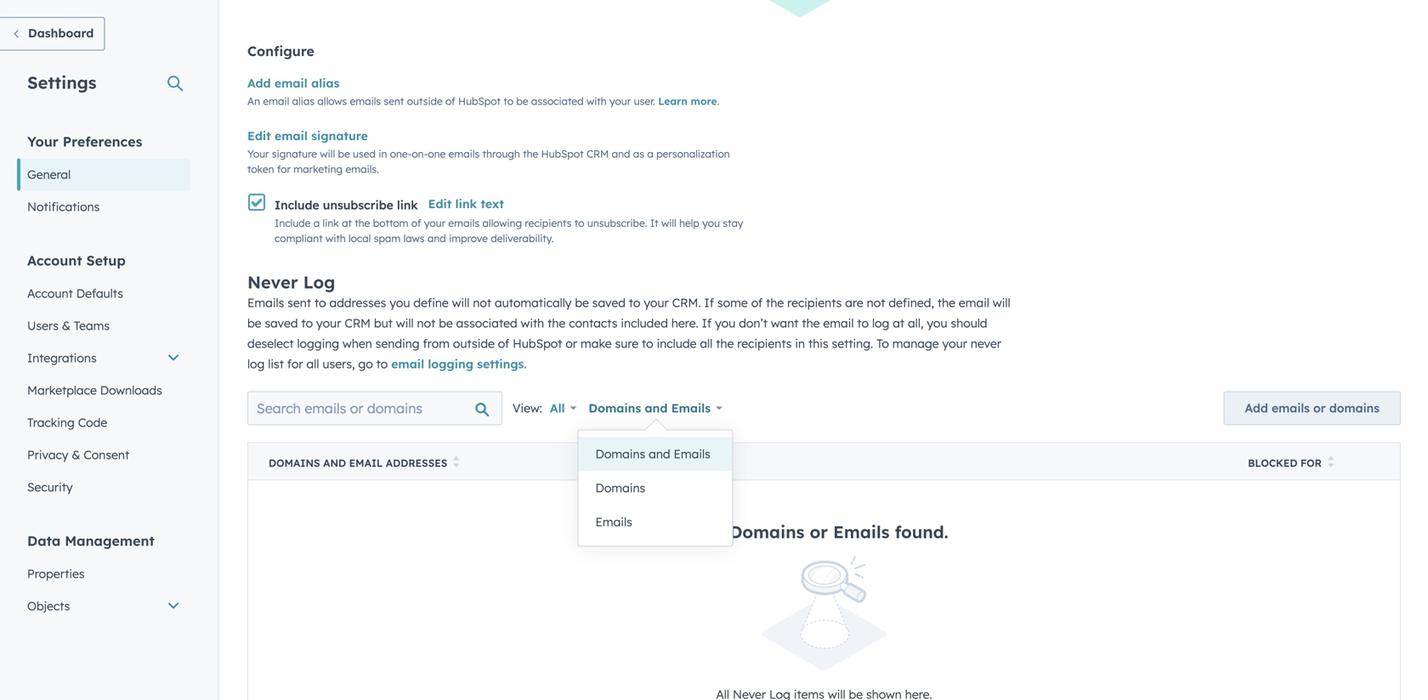 Task type: vqa. For each thing, say whether or not it's contained in the screenshot.
"PAGINATION" navigation
no



Task type: locate. For each thing, give the bounding box(es) containing it.
1 vertical spatial for
[[287, 357, 303, 371]]

edit inside edit email signature your signature will be used in one-on-one emails through the hubspot crm and as a personalization token for marketing emails.
[[247, 128, 271, 143]]

0 horizontal spatial sent
[[288, 295, 311, 310]]

sent
[[384, 95, 404, 108], [288, 295, 311, 310]]

your up general
[[27, 133, 59, 150]]

account for account defaults
[[27, 286, 73, 301]]

0 horizontal spatial link
[[323, 217, 339, 229]]

addresses
[[386, 457, 447, 470]]

hubspot inside emails sent to addresses you define will not automatically be saved to your crm. if some of the recipients are not defined, the email will be saved to your crm but will not be associated with the contacts included here. if you don't want the email to log at all, you should deselect logging when sending from outside of hubspot or make sure to include all the recipients in this setting. to manage your never log list for all users, go to
[[513, 336, 562, 351]]

one-
[[390, 148, 412, 160]]

improve
[[449, 232, 488, 245]]

0 horizontal spatial in
[[379, 148, 387, 160]]

1 vertical spatial add
[[1245, 401, 1269, 416]]

0 horizontal spatial edit
[[247, 128, 271, 143]]

recipients up the deliverability.
[[525, 217, 572, 229]]

0 horizontal spatial or
[[566, 336, 577, 351]]

0 horizontal spatial saved
[[265, 316, 298, 331]]

in
[[379, 148, 387, 160], [795, 336, 805, 351]]

0 horizontal spatial press to sort. element
[[453, 456, 460, 471]]

security
[[27, 480, 73, 495]]

bottom
[[373, 217, 409, 229]]

marketplace
[[27, 383, 97, 398]]

setup
[[86, 252, 126, 269]]

the inside 'edit link text include a link at the bottom of your emails allowing recipients to unsubscribe. it will help you stay compliant with local spam laws and improve deliverability.'
[[355, 217, 370, 229]]

alias down add email alias button
[[292, 95, 315, 108]]

2 vertical spatial with
[[521, 316, 544, 331]]

dashboard link
[[0, 17, 105, 51]]

domains up domains button
[[596, 447, 646, 462]]

the right "through"
[[523, 148, 538, 160]]

1 horizontal spatial saved
[[592, 295, 626, 310]]

1 horizontal spatial not
[[473, 295, 492, 310]]

and left as
[[612, 148, 630, 160]]

1 vertical spatial at
[[893, 316, 905, 331]]

2 account from the top
[[27, 286, 73, 301]]

compliant
[[275, 232, 323, 245]]

recipients up want
[[788, 295, 842, 310]]

will inside 'edit link text include a link at the bottom of your emails allowing recipients to unsubscribe. it will help you stay compliant with local spam laws and improve deliverability.'
[[662, 217, 677, 229]]

domains and emails up domains and emails button on the bottom of the page
[[589, 401, 711, 416]]

1 vertical spatial or
[[1314, 401, 1326, 416]]

0 vertical spatial hubspot
[[458, 95, 501, 108]]

make
[[581, 336, 612, 351]]

saved up "deselect"
[[265, 316, 298, 331]]

sent up one-
[[384, 95, 404, 108]]

0 vertical spatial include
[[275, 198, 319, 212]]

crm
[[587, 148, 609, 160], [345, 316, 371, 331]]

add for add email alias an email alias allows emails sent outside of hubspot to be associated with your user. learn more .
[[247, 76, 271, 91]]

and inside domains and email addresses "button"
[[323, 457, 346, 470]]

link up bottom
[[397, 198, 418, 212]]

1 horizontal spatial a
[[647, 148, 654, 160]]

not left automatically
[[473, 295, 492, 310]]

0 vertical spatial logging
[[297, 336, 339, 351]]

1 horizontal spatial all
[[700, 336, 713, 351]]

and right laws
[[428, 232, 446, 245]]

2 press to sort. image from the left
[[1328, 456, 1335, 468]]

for right blocked
[[1301, 457, 1322, 470]]

1 vertical spatial edit
[[428, 196, 452, 211]]

1 vertical spatial a
[[314, 217, 320, 229]]

domains down domains and emails button on the bottom of the page
[[596, 481, 646, 496]]

and inside edit email signature your signature will be used in one-on-one emails through the hubspot crm and as a personalization token for marketing emails.
[[612, 148, 630, 160]]

0 vertical spatial sent
[[384, 95, 404, 108]]

log
[[303, 272, 335, 293]]

you
[[703, 217, 720, 229], [390, 295, 410, 310], [715, 316, 736, 331], [927, 316, 948, 331]]

0 vertical spatial crm
[[587, 148, 609, 160]]

outside up email logging settings . on the left of page
[[453, 336, 495, 351]]

1 vertical spatial alias
[[292, 95, 315, 108]]

account up users
[[27, 286, 73, 301]]

security link
[[17, 471, 190, 504]]

1 press to sort. element from the left
[[453, 456, 460, 471]]

crm left as
[[587, 148, 609, 160]]

0 vertical spatial outside
[[407, 95, 443, 108]]

hubspot inside add email alias an email alias allows emails sent outside of hubspot to be associated with your user. learn more .
[[458, 95, 501, 108]]

add
[[247, 76, 271, 91], [1245, 401, 1269, 416]]

all right include
[[700, 336, 713, 351]]

2 vertical spatial hubspot
[[513, 336, 562, 351]]

your left user.
[[610, 95, 631, 108]]

press to sort. image for domains and email addresses
[[453, 456, 460, 468]]

edit inside 'edit link text include a link at the bottom of your emails allowing recipients to unsubscribe. it will help you stay compliant with local spam laws and improve deliverability.'
[[428, 196, 452, 211]]

0 vertical spatial in
[[379, 148, 387, 160]]

1 vertical spatial outside
[[453, 336, 495, 351]]

if
[[704, 295, 714, 310], [702, 316, 712, 331]]

1 horizontal spatial press to sort. element
[[1328, 456, 1335, 471]]

2 vertical spatial for
[[1301, 457, 1322, 470]]

1 horizontal spatial &
[[72, 448, 80, 463]]

signature up 'used'
[[311, 128, 368, 143]]

2 horizontal spatial or
[[1314, 401, 1326, 416]]

domains and emails inside popup button
[[589, 401, 711, 416]]

associated
[[531, 95, 584, 108], [456, 316, 518, 331]]

included
[[621, 316, 668, 331]]

0 vertical spatial .
[[717, 95, 720, 108]]

sure
[[615, 336, 639, 351]]

and
[[612, 148, 630, 160], [428, 232, 446, 245], [645, 401, 668, 416], [649, 447, 671, 462], [323, 457, 346, 470]]

0 horizontal spatial a
[[314, 217, 320, 229]]

add inside add email alias an email alias allows emails sent outside of hubspot to be associated with your user. learn more .
[[247, 76, 271, 91]]

all left users, on the bottom of the page
[[307, 357, 319, 371]]

and left email
[[323, 457, 346, 470]]

with down automatically
[[521, 316, 544, 331]]

saved up contacts
[[592, 295, 626, 310]]

emails inside edit email signature your signature will be used in one-on-one emails through the hubspot crm and as a personalization token for marketing emails.
[[449, 148, 480, 160]]

0 horizontal spatial all
[[307, 357, 319, 371]]

at left all,
[[893, 316, 905, 331]]

your up laws
[[424, 217, 446, 229]]

the
[[523, 148, 538, 160], [355, 217, 370, 229], [766, 295, 784, 310], [938, 295, 956, 310], [548, 316, 566, 331], [802, 316, 820, 331], [716, 336, 734, 351]]

laws
[[404, 232, 425, 245]]

will right but
[[396, 316, 414, 331]]

to inside 'edit link text include a link at the bottom of your emails allowing recipients to unsubscribe. it will help you stay compliant with local spam laws and improve deliverability.'
[[575, 217, 585, 229]]

outside inside add email alias an email alias allows emails sent outside of hubspot to be associated with your user. learn more .
[[407, 95, 443, 108]]

press to sort. element
[[453, 456, 460, 471], [1328, 456, 1335, 471]]

1 vertical spatial saved
[[265, 316, 298, 331]]

add up 'an'
[[247, 76, 271, 91]]

1 vertical spatial domains and emails
[[596, 447, 711, 462]]

account setup
[[27, 252, 126, 269]]

1 horizontal spatial with
[[521, 316, 544, 331]]

for inside edit email signature your signature will be used in one-on-one emails through the hubspot crm and as a personalization token for marketing emails.
[[277, 163, 291, 176]]

press to sort. image right addresses on the bottom of the page
[[453, 456, 460, 468]]

1 press to sort. image from the left
[[453, 456, 460, 468]]

link left text
[[455, 196, 477, 211]]

will inside edit email signature your signature will be used in one-on-one emails through the hubspot crm and as a personalization token for marketing emails.
[[320, 148, 335, 160]]

spam
[[374, 232, 401, 245]]

your preferences element
[[17, 132, 190, 223]]

recipients down don't
[[737, 336, 792, 351]]

and up domains and emails button on the bottom of the page
[[645, 401, 668, 416]]

2 include from the top
[[275, 217, 311, 229]]

in left one-
[[379, 148, 387, 160]]

associated inside emails sent to addresses you define will not automatically be saved to your crm. if some of the recipients are not defined, the email will be saved to your crm but will not be associated with the contacts included here. if you don't want the email to log at all, you should deselect logging when sending from outside of hubspot or make sure to include all the recipients in this setting. to manage your never log list for all users, go to
[[456, 316, 518, 331]]

settings
[[477, 357, 524, 371]]

0 horizontal spatial with
[[326, 232, 346, 245]]

alias
[[311, 76, 340, 91], [292, 95, 315, 108]]

1 horizontal spatial .
[[717, 95, 720, 108]]

at down include unsubscribe link
[[342, 217, 352, 229]]

for right token
[[277, 163, 291, 176]]

in left this
[[795, 336, 805, 351]]

1 vertical spatial include
[[275, 217, 311, 229]]

1 horizontal spatial associated
[[531, 95, 584, 108]]

this
[[809, 336, 829, 351]]

1 horizontal spatial outside
[[453, 336, 495, 351]]

include inside 'edit link text include a link at the bottom of your emails allowing recipients to unsubscribe. it will help you stay compliant with local spam laws and improve deliverability.'
[[275, 217, 311, 229]]

be up contacts
[[575, 295, 589, 310]]

0 vertical spatial domains and emails
[[589, 401, 711, 416]]

be left 'used'
[[338, 148, 350, 160]]

domains and emails button
[[578, 391, 734, 425]]

2 vertical spatial or
[[810, 522, 828, 543]]

and inside domains and emails popup button
[[645, 401, 668, 416]]

domains
[[1330, 401, 1380, 416]]

if right the crm.
[[704, 295, 714, 310]]

objects
[[27, 599, 70, 614]]

users & teams
[[27, 318, 110, 333]]

emails up 'improve'
[[448, 217, 480, 229]]

2 horizontal spatial with
[[587, 95, 607, 108]]

1 horizontal spatial add
[[1245, 401, 1269, 416]]

0 vertical spatial add
[[247, 76, 271, 91]]

0 vertical spatial account
[[27, 252, 82, 269]]

downloads
[[100, 383, 162, 398]]

0 horizontal spatial add
[[247, 76, 271, 91]]

of inside add email alias an email alias allows emails sent outside of hubspot to be associated with your user. learn more .
[[446, 95, 456, 108]]

with left user.
[[587, 95, 607, 108]]

email up marketing in the top left of the page
[[275, 128, 308, 143]]

emails inside button
[[1272, 401, 1310, 416]]

0 vertical spatial a
[[647, 148, 654, 160]]

or inside emails sent to addresses you define will not automatically be saved to your crm. if some of the recipients are not defined, the email will be saved to your crm but will not be associated with the contacts included here. if you don't want the email to log at all, you should deselect logging when sending from outside of hubspot or make sure to include all the recipients in this setting. to manage your never log list for all users, go to
[[566, 336, 577, 351]]

objects button
[[17, 591, 190, 623]]

0 vertical spatial recipients
[[525, 217, 572, 229]]

log up the to
[[872, 316, 890, 331]]

you inside 'edit link text include a link at the bottom of your emails allowing recipients to unsubscribe. it will help you stay compliant with local spam laws and improve deliverability.'
[[703, 217, 720, 229]]

0 vertical spatial all
[[700, 336, 713, 351]]

1 vertical spatial hubspot
[[541, 148, 584, 160]]

1 vertical spatial log
[[247, 357, 265, 371]]

emails.
[[346, 163, 379, 176]]

add up blocked
[[1245, 401, 1269, 416]]

will right it
[[662, 217, 677, 229]]

to inside add email alias an email alias allows emails sent outside of hubspot to be associated with your user. learn more .
[[504, 95, 514, 108]]

not
[[473, 295, 492, 310], [867, 295, 886, 310], [417, 316, 436, 331]]

users & teams link
[[17, 310, 190, 342]]

1 horizontal spatial at
[[893, 316, 905, 331]]

1 vertical spatial logging
[[428, 357, 474, 371]]

emails inside add email alias an email alias allows emails sent outside of hubspot to be associated with your user. learn more .
[[350, 95, 381, 108]]

. right the learn
[[717, 95, 720, 108]]

your down the addresses
[[316, 316, 341, 331]]

your
[[610, 95, 631, 108], [424, 217, 446, 229], [644, 295, 669, 310], [316, 316, 341, 331], [943, 336, 968, 351]]

preferences
[[63, 133, 142, 150]]

1 horizontal spatial press to sort. image
[[1328, 456, 1335, 468]]

edit link text button
[[428, 194, 504, 214]]

teams
[[74, 318, 110, 333]]

account defaults link
[[17, 278, 190, 310]]

user.
[[634, 95, 656, 108]]

& right privacy
[[72, 448, 80, 463]]

crm inside emails sent to addresses you define will not automatically be saved to your crm. if some of the recipients are not defined, the email will be saved to your crm but will not be associated with the contacts included here. if you don't want the email to log at all, you should deselect logging when sending from outside of hubspot or make sure to include all the recipients in this setting. to manage your never log list for all users, go to
[[345, 316, 371, 331]]

on-
[[412, 148, 428, 160]]

0 vertical spatial for
[[277, 163, 291, 176]]

0 horizontal spatial associated
[[456, 316, 518, 331]]

of up laws
[[411, 217, 421, 229]]

domains left email
[[269, 457, 320, 470]]

a up compliant
[[314, 217, 320, 229]]

0 vertical spatial signature
[[311, 128, 368, 143]]

outside inside emails sent to addresses you define will not automatically be saved to your crm. if some of the recipients are not defined, the email will be saved to your crm but will not be associated with the contacts included here. if you don't want the email to log at all, you should deselect logging when sending from outside of hubspot or make sure to include all the recipients in this setting. to manage your never log list for all users, go to
[[453, 336, 495, 351]]

are
[[845, 295, 864, 310]]

the up the should at the right top
[[938, 295, 956, 310]]

edit
[[247, 128, 271, 143], [428, 196, 452, 211]]

link down include unsubscribe link
[[323, 217, 339, 229]]

1 horizontal spatial in
[[795, 336, 805, 351]]

1 vertical spatial account
[[27, 286, 73, 301]]

0 vertical spatial with
[[587, 95, 607, 108]]

all button
[[549, 391, 578, 425]]

0 horizontal spatial &
[[62, 318, 71, 333]]

press to sort. image inside domains and email addresses "button"
[[453, 456, 460, 468]]

contacts
[[569, 316, 618, 331]]

1 horizontal spatial edit
[[428, 196, 452, 211]]

associated inside add email alias an email alias allows emails sent outside of hubspot to be associated with your user. learn more .
[[531, 95, 584, 108]]

when
[[343, 336, 372, 351]]

domains and emails up domains button
[[596, 447, 711, 462]]

of up one
[[446, 95, 456, 108]]

press to sort. element inside domains and email addresses "button"
[[453, 456, 460, 471]]

edit up 'improve'
[[428, 196, 452, 211]]

press to sort. image inside blocked for button
[[1328, 456, 1335, 468]]

0 vertical spatial edit
[[247, 128, 271, 143]]

0 horizontal spatial at
[[342, 217, 352, 229]]

outside up on-
[[407, 95, 443, 108]]

domains right all popup button
[[589, 401, 641, 416]]

defined,
[[889, 295, 934, 310]]

an
[[247, 95, 260, 108]]

1 vertical spatial crm
[[345, 316, 371, 331]]

allowing
[[483, 217, 522, 229]]

1 account from the top
[[27, 252, 82, 269]]

list
[[268, 357, 284, 371]]

at
[[342, 217, 352, 229], [893, 316, 905, 331]]

0 horizontal spatial press to sort. image
[[453, 456, 460, 468]]

the up want
[[766, 295, 784, 310]]

1 horizontal spatial crm
[[587, 148, 609, 160]]

1 vertical spatial all
[[307, 357, 319, 371]]

or inside button
[[1314, 401, 1326, 416]]

configure
[[247, 43, 315, 60]]

press to sort. element right blocked for
[[1328, 456, 1335, 471]]

1 vertical spatial in
[[795, 336, 805, 351]]

press to sort. image right blocked for
[[1328, 456, 1335, 468]]

emails up domains and emails button on the bottom of the page
[[671, 401, 711, 416]]

1 horizontal spatial your
[[247, 148, 269, 160]]

emails down domains button
[[596, 515, 632, 530]]

not down define
[[417, 316, 436, 331]]

your inside add email alias an email alias allows emails sent outside of hubspot to be associated with your user. learn more .
[[610, 95, 631, 108]]

logging down the from
[[428, 357, 474, 371]]

addresses
[[330, 295, 386, 310]]

or for no domains or emails found.
[[810, 522, 828, 543]]

your up token
[[247, 148, 269, 160]]

a right as
[[647, 148, 654, 160]]

0 vertical spatial saved
[[592, 295, 626, 310]]

0 vertical spatial &
[[62, 318, 71, 333]]

a
[[647, 148, 654, 160], [314, 217, 320, 229]]

emails right "allows"
[[350, 95, 381, 108]]

with left the local
[[326, 232, 346, 245]]

crm down the addresses
[[345, 316, 371, 331]]

log left list
[[247, 357, 265, 371]]

users,
[[323, 357, 355, 371]]

deliverability.
[[491, 232, 554, 245]]

0 horizontal spatial outside
[[407, 95, 443, 108]]

at inside emails sent to addresses you define will not automatically be saved to your crm. if some of the recipients are not defined, the email will be saved to your crm but will not be associated with the contacts included here. if you don't want the email to log at all, you should deselect logging when sending from outside of hubspot or make sure to include all the recipients in this setting. to manage your never log list for all users, go to
[[893, 316, 905, 331]]

if right here.
[[702, 316, 712, 331]]

press to sort. element inside blocked for button
[[1328, 456, 1335, 471]]

1 vertical spatial .
[[524, 357, 527, 371]]

0 horizontal spatial crm
[[345, 316, 371, 331]]

account for account setup
[[27, 252, 82, 269]]

you right help
[[703, 217, 720, 229]]

all
[[550, 401, 565, 416]]

add inside button
[[1245, 401, 1269, 416]]

emails sent to addresses you define will not automatically be saved to your crm. if some of the recipients are not defined, the email will be saved to your crm but will not be associated with the contacts included here. if you don't want the email to log at all, you should deselect logging when sending from outside of hubspot or make sure to include all the recipients in this setting. to manage your never log list for all users, go to
[[247, 295, 1011, 371]]

never
[[247, 272, 298, 293]]

general link
[[17, 159, 190, 191]]

0 horizontal spatial logging
[[297, 336, 339, 351]]

and inside 'edit link text include a link at the bottom of your emails allowing recipients to unsubscribe. it will help you stay compliant with local spam laws and improve deliverability.'
[[428, 232, 446, 245]]

& right users
[[62, 318, 71, 333]]

edit for link
[[428, 196, 452, 211]]

you down some
[[715, 316, 736, 331]]

but
[[374, 316, 393, 331]]

domains and emails
[[589, 401, 711, 416], [596, 447, 711, 462]]

crm inside edit email signature your signature will be used in one-on-one emails through the hubspot crm and as a personalization token for marketing emails.
[[587, 148, 609, 160]]

1 vertical spatial &
[[72, 448, 80, 463]]

signature
[[311, 128, 368, 143], [272, 148, 317, 160]]

recipients
[[525, 217, 572, 229], [788, 295, 842, 310], [737, 336, 792, 351]]

the inside edit email signature your signature will be used in one-on-one emails through the hubspot crm and as a personalization token for marketing emails.
[[523, 148, 538, 160]]

account
[[27, 252, 82, 269], [27, 286, 73, 301]]

hubspot right "through"
[[541, 148, 584, 160]]

& for users
[[62, 318, 71, 333]]

hubspot up edit email signature your signature will be used in one-on-one emails through the hubspot crm and as a personalization token for marketing emails.
[[458, 95, 501, 108]]

. inside add email alias an email alias allows emails sent outside of hubspot to be associated with your user. learn more .
[[717, 95, 720, 108]]

0 vertical spatial associated
[[531, 95, 584, 108]]

0 vertical spatial at
[[342, 217, 352, 229]]

list box
[[579, 431, 733, 546]]

blocked
[[1248, 457, 1298, 470]]

define
[[414, 295, 449, 310]]

the up the local
[[355, 217, 370, 229]]

to
[[504, 95, 514, 108], [575, 217, 585, 229], [315, 295, 326, 310], [629, 295, 641, 310], [301, 316, 313, 331], [857, 316, 869, 331], [642, 336, 654, 351], [376, 357, 388, 371]]

of inside 'edit link text include a link at the bottom of your emails allowing recipients to unsubscribe. it will help you stay compliant with local spam laws and improve deliverability.'
[[411, 217, 421, 229]]

. up view:
[[524, 357, 527, 371]]

emails down never
[[247, 295, 284, 310]]

2 press to sort. element from the left
[[1328, 456, 1335, 471]]

domains
[[589, 401, 641, 416], [596, 447, 646, 462], [269, 457, 320, 470], [596, 481, 646, 496], [730, 522, 805, 543]]

edit for email
[[247, 128, 271, 143]]

integrations
[[27, 351, 97, 366]]

signature down edit email signature button
[[272, 148, 317, 160]]

press to sort. image
[[453, 456, 460, 468], [1328, 456, 1335, 468]]

1 horizontal spatial log
[[872, 316, 890, 331]]

press to sort. element right addresses on the bottom of the page
[[453, 456, 460, 471]]

1 vertical spatial associated
[[456, 316, 518, 331]]

0 horizontal spatial log
[[247, 357, 265, 371]]

or
[[566, 336, 577, 351], [1314, 401, 1326, 416], [810, 522, 828, 543]]

all,
[[908, 316, 924, 331]]

1 vertical spatial with
[[326, 232, 346, 245]]

will up marketing in the top left of the page
[[320, 148, 335, 160]]

0 vertical spatial alias
[[311, 76, 340, 91]]

not right are
[[867, 295, 886, 310]]

and up domains button
[[649, 447, 671, 462]]

domains and emails inside button
[[596, 447, 711, 462]]

edit up token
[[247, 128, 271, 143]]

sent inside emails sent to addresses you define will not automatically be saved to your crm. if some of the recipients are not defined, the email will be saved to your crm but will not be associated with the contacts included here. if you don't want the email to log at all, you should deselect logging when sending from outside of hubspot or make sure to include all the recipients in this setting. to manage your never log list for all users, go to
[[288, 295, 311, 310]]



Task type: describe. For each thing, give the bounding box(es) containing it.
marketing
[[294, 163, 343, 176]]

one
[[428, 148, 446, 160]]

email down sending
[[391, 357, 424, 371]]

you right all,
[[927, 316, 948, 331]]

1 horizontal spatial link
[[397, 198, 418, 212]]

a inside edit email signature your signature will be used in one-on-one emails through the hubspot crm and as a personalization token for marketing emails.
[[647, 148, 654, 160]]

privacy & consent link
[[17, 439, 190, 471]]

sending
[[376, 336, 420, 351]]

sent inside add email alias an email alias allows emails sent outside of hubspot to be associated with your user. learn more .
[[384, 95, 404, 108]]

2 horizontal spatial not
[[867, 295, 886, 310]]

hubspot inside edit email signature your signature will be used in one-on-one emails through the hubspot crm and as a personalization token for marketing emails.
[[541, 148, 584, 160]]

used
[[353, 148, 376, 160]]

account defaults
[[27, 286, 123, 301]]

with inside 'edit link text include a link at the bottom of your emails allowing recipients to unsubscribe. it will help you stay compliant with local spam laws and improve deliverability.'
[[326, 232, 346, 245]]

list box containing domains and emails
[[579, 431, 733, 546]]

2 horizontal spatial link
[[455, 196, 477, 211]]

crm.
[[672, 295, 701, 310]]

domains and emails button
[[579, 437, 733, 471]]

domains inside button
[[596, 481, 646, 496]]

dashboard
[[28, 26, 94, 40]]

email down the configure
[[275, 76, 308, 91]]

of up don't
[[751, 295, 763, 310]]

email right 'an'
[[263, 95, 289, 108]]

help
[[679, 217, 700, 229]]

want
[[771, 316, 799, 331]]

0 horizontal spatial .
[[524, 357, 527, 371]]

and inside domains and emails button
[[649, 447, 671, 462]]

your down the should at the right top
[[943, 336, 968, 351]]

go
[[358, 357, 373, 371]]

from
[[423, 336, 450, 351]]

edit link text include a link at the bottom of your emails allowing recipients to unsubscribe. it will help you stay compliant with local spam laws and improve deliverability.
[[275, 196, 743, 245]]

domains inside button
[[596, 447, 646, 462]]

emails inside emails sent to addresses you define will not automatically be saved to your crm. if some of the recipients are not defined, the email will be saved to your crm but will not be associated with the contacts included here. if you don't want the email to log at all, you should deselect logging when sending from outside of hubspot or make sure to include all the recipients in this setting. to manage your never log list for all users, go to
[[247, 295, 284, 310]]

domains inside "button"
[[269, 457, 320, 470]]

of up settings
[[498, 336, 510, 351]]

1 include from the top
[[275, 198, 319, 212]]

account setup element
[[17, 251, 190, 504]]

blocked for button
[[1228, 443, 1401, 480]]

0 vertical spatial log
[[872, 316, 890, 331]]

be inside add email alias an email alias allows emails sent outside of hubspot to be associated with your user. learn more .
[[516, 95, 529, 108]]

stay
[[723, 217, 743, 229]]

include
[[657, 336, 697, 351]]

email inside edit email signature your signature will be used in one-on-one emails through the hubspot crm and as a personalization token for marketing emails.
[[275, 128, 308, 143]]

be inside edit email signature your signature will be used in one-on-one emails through the hubspot crm and as a personalization token for marketing emails.
[[338, 148, 350, 160]]

& for privacy
[[72, 448, 80, 463]]

deselect
[[247, 336, 294, 351]]

token
[[247, 163, 274, 176]]

data
[[27, 533, 61, 550]]

tracking code link
[[17, 407, 190, 439]]

personalization
[[657, 148, 730, 160]]

email logging settings .
[[391, 357, 527, 371]]

with inside emails sent to addresses you define will not automatically be saved to your crm. if some of the recipients are not defined, the email will be saved to your crm but will not be associated with the contacts included here. if you don't want the email to log at all, you should deselect logging when sending from outside of hubspot or make sure to include all the recipients in this setting. to manage your never log list for all users, go to
[[521, 316, 544, 331]]

local
[[349, 232, 371, 245]]

properties
[[27, 567, 85, 582]]

emails button
[[579, 506, 733, 540]]

email logging settings link
[[391, 357, 524, 371]]

found.
[[895, 522, 949, 543]]

manage
[[893, 336, 939, 351]]

press to sort. image for blocked for
[[1328, 456, 1335, 468]]

emails up domains button
[[674, 447, 711, 462]]

text
[[481, 196, 504, 211]]

domains and email addresses button
[[248, 443, 1228, 480]]

the up this
[[802, 316, 820, 331]]

in inside edit email signature your signature will be used in one-on-one emails through the hubspot crm and as a personalization token for marketing emails.
[[379, 148, 387, 160]]

management
[[65, 533, 155, 550]]

your inside edit email signature your signature will be used in one-on-one emails through the hubspot crm and as a personalization token for marketing emails.
[[247, 148, 269, 160]]

privacy & consent
[[27, 448, 129, 463]]

recipients inside 'edit link text include a link at the bottom of your emails allowing recipients to unsubscribe. it will help you stay compliant with local spam laws and improve deliverability.'
[[525, 217, 572, 229]]

privacy
[[27, 448, 68, 463]]

tracking
[[27, 415, 75, 430]]

0 horizontal spatial your
[[27, 133, 59, 150]]

emails left found. at the bottom right of the page
[[833, 522, 890, 543]]

press to sort. element for domains and email addresses
[[453, 456, 460, 471]]

your inside 'edit link text include a link at the bottom of your emails allowing recipients to unsubscribe. it will help you stay compliant with local spam laws and improve deliverability.'
[[424, 217, 446, 229]]

the down automatically
[[548, 316, 566, 331]]

at inside 'edit link text include a link at the bottom of your emails allowing recipients to unsubscribe. it will help you stay compliant with local spam laws and improve deliverability.'
[[342, 217, 352, 229]]

1 vertical spatial recipients
[[788, 295, 842, 310]]

1 vertical spatial signature
[[272, 148, 317, 160]]

data management
[[27, 533, 155, 550]]

allows
[[318, 95, 347, 108]]

here.
[[672, 316, 699, 331]]

defaults
[[76, 286, 123, 301]]

view:
[[513, 401, 542, 416]]

marketplace downloads link
[[17, 375, 190, 407]]

it
[[650, 217, 659, 229]]

more
[[691, 95, 717, 108]]

press to sort. element for blocked for
[[1328, 456, 1335, 471]]

to
[[877, 336, 889, 351]]

your up the 'included'
[[644, 295, 669, 310]]

in inside emails sent to addresses you define will not automatically be saved to your crm. if some of the recipients are not defined, the email will be saved to your crm but will not be associated with the contacts included here. if you don't want the email to log at all, you should deselect logging when sending from outside of hubspot or make sure to include all the recipients in this setting. to manage your never log list for all users, go to
[[795, 336, 805, 351]]

marketplace downloads
[[27, 383, 162, 398]]

with inside add email alias an email alias allows emails sent outside of hubspot to be associated with your user. learn more .
[[587, 95, 607, 108]]

blocked for
[[1248, 457, 1322, 470]]

2 vertical spatial recipients
[[737, 336, 792, 351]]

your preferences
[[27, 133, 142, 150]]

unsubscribe
[[323, 198, 394, 212]]

or for add emails or domains
[[1314, 401, 1326, 416]]

will right define
[[452, 295, 470, 310]]

emails inside popup button
[[671, 401, 711, 416]]

should
[[951, 316, 988, 331]]

you up but
[[390, 295, 410, 310]]

domains button
[[579, 471, 733, 506]]

1 vertical spatial if
[[702, 316, 712, 331]]

data management element
[[17, 532, 190, 687]]

the down some
[[716, 336, 734, 351]]

domains and email addresses
[[269, 457, 447, 470]]

0 horizontal spatial not
[[417, 316, 436, 331]]

email up the should at the right top
[[959, 295, 990, 310]]

tracking code
[[27, 415, 107, 430]]

properties link
[[17, 558, 190, 591]]

edit email signature your signature will be used in one-on-one emails through the hubspot crm and as a personalization token for marketing emails.
[[247, 128, 730, 176]]

emails inside 'edit link text include a link at the bottom of your emails allowing recipients to unsubscribe. it will help you stay compliant with local spam laws and improve deliverability.'
[[448, 217, 480, 229]]

don't
[[739, 316, 768, 331]]

integrations button
[[17, 342, 190, 375]]

general
[[27, 167, 71, 182]]

be up "deselect"
[[247, 316, 262, 331]]

email up the setting.
[[823, 316, 854, 331]]

0 vertical spatial if
[[704, 295, 714, 310]]

notifications link
[[17, 191, 190, 223]]

domains right no on the bottom
[[730, 522, 805, 543]]

notifications
[[27, 199, 100, 214]]

learn
[[658, 95, 688, 108]]

through
[[483, 148, 520, 160]]

add email alias button
[[247, 73, 340, 94]]

consent
[[84, 448, 129, 463]]

automatically
[[495, 295, 572, 310]]

will up never
[[993, 295, 1011, 310]]

be up the from
[[439, 316, 453, 331]]

Search emails or domains search field
[[247, 391, 503, 425]]

add emails or domains button
[[1224, 391, 1401, 425]]

learn more link
[[658, 95, 717, 108]]

domains inside popup button
[[589, 401, 641, 416]]

for inside button
[[1301, 457, 1322, 470]]

never log
[[247, 272, 335, 293]]

add for add emails or domains
[[1245, 401, 1269, 416]]

email
[[349, 457, 383, 470]]

for inside emails sent to addresses you define will not automatically be saved to your crm. if some of the recipients are not defined, the email will be saved to your crm but will not be associated with the contacts included here. if you don't want the email to log at all, you should deselect logging when sending from outside of hubspot or make sure to include all the recipients in this setting. to manage your never log list for all users, go to
[[287, 357, 303, 371]]

a inside 'edit link text include a link at the bottom of your emails allowing recipients to unsubscribe. it will help you stay compliant with local spam laws and improve deliverability.'
[[314, 217, 320, 229]]

add email alias an email alias allows emails sent outside of hubspot to be associated with your user. learn more .
[[247, 76, 720, 108]]

users
[[27, 318, 59, 333]]

logging inside emails sent to addresses you define will not automatically be saved to your crm. if some of the recipients are not defined, the email will be saved to your crm but will not be associated with the contacts included here. if you don't want the email to log at all, you should deselect logging when sending from outside of hubspot or make sure to include all the recipients in this setting. to manage your never log list for all users, go to
[[297, 336, 339, 351]]



